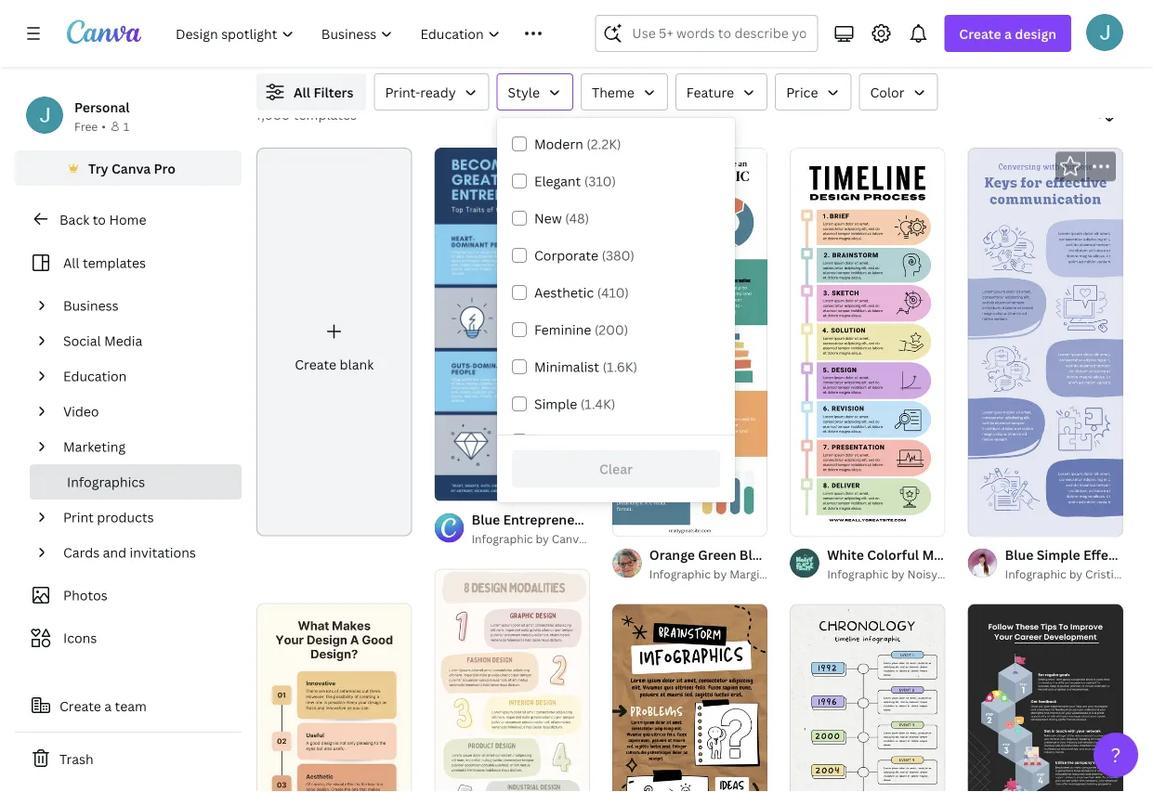 Task type: vqa. For each thing, say whether or not it's contained in the screenshot.


Task type: describe. For each thing, give the bounding box(es) containing it.
pro
[[154, 159, 176, 177]]

(310)
[[584, 172, 616, 190]]

(2.2k)
[[587, 135, 621, 153]]

beige and brown minimalist roadmap infographic image
[[256, 604, 412, 793]]

professional (500)
[[534, 433, 649, 450]]

cards and invitations link
[[56, 535, 230, 571]]

simple
[[534, 395, 577, 413]]

back
[[59, 210, 89, 228]]

all templates link
[[26, 245, 230, 281]]

print-ready
[[385, 83, 456, 101]]

business link
[[56, 288, 230, 323]]

business
[[63, 297, 119, 315]]

back to home link
[[15, 201, 242, 238]]

by for noisy
[[891, 567, 905, 582]]

(200)
[[595, 321, 628, 339]]

try canva pro button
[[15, 151, 242, 186]]

education
[[63, 368, 127, 385]]

noisy
[[907, 567, 938, 582]]

minimalist (1.6k)
[[534, 358, 638, 376]]

dark modern step by step career development tips infographic image
[[968, 604, 1123, 793]]

ready
[[420, 83, 456, 101]]

all for all filters
[[294, 83, 310, 101]]

marketing
[[63, 438, 126, 456]]

filters
[[314, 83, 354, 101]]

create for create a team
[[59, 697, 101, 715]]

create blank link
[[256, 148, 412, 537]]

canva inside the infographic by canva creative studio link
[[552, 531, 585, 547]]

create for create a design
[[959, 25, 1001, 42]]

invitations
[[130, 544, 196, 562]]

cards and invitations
[[63, 544, 196, 562]]

elegant (310)
[[534, 172, 616, 190]]

cards
[[63, 544, 100, 562]]

color
[[870, 83, 905, 101]]

feminine
[[534, 321, 591, 339]]

simple (1.4k)
[[534, 395, 615, 413]]

infographic by cristina culu
[[1005, 567, 1153, 582]]

(500)
[[615, 433, 649, 450]]

video
[[63, 403, 99, 420]]

create a blank infographic element
[[256, 148, 412, 537]]

icons link
[[26, 621, 230, 656]]

free
[[74, 118, 98, 134]]

style button
[[497, 73, 573, 111]]

trash
[[59, 750, 93, 768]]

frame
[[940, 567, 974, 582]]

infographic for infographic by cristina culu
[[1005, 567, 1066, 582]]

icons
[[63, 630, 97, 647]]

all filters
[[294, 83, 354, 101]]

templates for 7,080 templates
[[294, 105, 357, 123]]

orange green blue colorful 5 reasons to use informational infographic image
[[612, 148, 768, 537]]

corporate (380)
[[534, 247, 635, 264]]

print products
[[63, 509, 154, 526]]

feminine (200)
[[534, 321, 628, 339]]

(410)
[[597, 284, 629, 302]]

blank
[[340, 356, 374, 373]]

?
[[1111, 742, 1121, 768]]

social media link
[[56, 323, 230, 359]]

feature
[[686, 83, 734, 101]]

john smith image
[[1086, 14, 1123, 51]]

infographic by cristina culu link
[[1005, 565, 1153, 584]]

by for cristina
[[1069, 567, 1083, 582]]

price
[[786, 83, 818, 101]]

theme button
[[581, 73, 668, 111]]

? button
[[1094, 733, 1138, 778]]

(380)
[[602, 247, 635, 264]]

trash link
[[15, 741, 242, 778]]

infographics
[[67, 473, 145, 491]]

style
[[508, 83, 540, 101]]

7,080 templates
[[256, 105, 357, 123]]

creative
[[588, 531, 633, 547]]

templates for all templates
[[83, 254, 146, 272]]

color button
[[859, 73, 938, 111]]

blue entrepreneur personalities business infographic image
[[434, 148, 590, 501]]

pink and green colorful shapes chronology timeline infographic image
[[790, 604, 946, 793]]

and
[[103, 544, 126, 562]]

marketing link
[[56, 429, 230, 465]]

1
[[123, 118, 129, 134]]

•
[[102, 118, 106, 134]]

corporate
[[534, 247, 598, 264]]



Task type: locate. For each thing, give the bounding box(es) containing it.
modern
[[534, 135, 583, 153]]

blue simple effective communication infographic image
[[968, 148, 1123, 537]]

by left the creative
[[536, 531, 549, 547]]

a inside button
[[104, 697, 112, 715]]

0 horizontal spatial infographic
[[471, 531, 533, 547]]

all for all templates
[[63, 254, 79, 272]]

create a team
[[59, 697, 147, 715]]

print-ready button
[[374, 73, 489, 111]]

templates
[[294, 105, 357, 123], [83, 254, 146, 272]]

0 horizontal spatial by
[[536, 531, 549, 547]]

price button
[[775, 73, 852, 111]]

print-
[[385, 83, 420, 101]]

create left 'design'
[[959, 25, 1001, 42]]

colorful pastel childish informative organic shapes kids health tips infographic image
[[434, 569, 590, 793]]

a left 'design'
[[1005, 25, 1012, 42]]

a
[[1005, 25, 1012, 42], [104, 697, 112, 715]]

0 horizontal spatial canva
[[111, 159, 151, 177]]

0 vertical spatial create
[[959, 25, 1001, 42]]

clear
[[599, 461, 633, 478]]

0 vertical spatial canva
[[111, 159, 151, 177]]

create inside dropdown button
[[959, 25, 1001, 42]]

0 horizontal spatial all
[[63, 254, 79, 272]]

by inside 'link'
[[1069, 567, 1083, 582]]

1 horizontal spatial a
[[1005, 25, 1012, 42]]

0 vertical spatial a
[[1005, 25, 1012, 42]]

print
[[63, 509, 94, 526]]

a inside dropdown button
[[1005, 25, 1012, 42]]

personal
[[74, 98, 130, 116]]

canva
[[111, 159, 151, 177], [552, 531, 585, 547]]

theme
[[592, 83, 634, 101]]

create left blank
[[295, 356, 336, 373]]

new (48)
[[534, 210, 589, 227]]

Search search field
[[632, 16, 806, 51]]

photos link
[[26, 578, 230, 613]]

a for team
[[104, 697, 112, 715]]

by left noisy
[[891, 567, 905, 582]]

all filters button
[[256, 73, 367, 111]]

professional
[[534, 433, 612, 450]]

infographic inside 'link'
[[1005, 567, 1066, 582]]

infographic by canva creative studio link
[[471, 530, 671, 549]]

minimalist
[[534, 358, 599, 376]]

create
[[959, 25, 1001, 42], [295, 356, 336, 373], [59, 697, 101, 715]]

templates down all filters
[[294, 105, 357, 123]]

canva right try
[[111, 159, 151, 177]]

2 horizontal spatial create
[[959, 25, 1001, 42]]

1 vertical spatial create
[[295, 356, 336, 373]]

all up "7,080 templates"
[[294, 83, 310, 101]]

brown and white doodle brainstorm infographic image
[[612, 604, 768, 793]]

new
[[534, 210, 562, 227]]

2 vertical spatial create
[[59, 697, 101, 715]]

create a team button
[[15, 688, 242, 725]]

(48)
[[565, 210, 589, 227]]

0 horizontal spatial a
[[104, 697, 112, 715]]

top level navigation element
[[164, 15, 551, 52], [164, 15, 550, 52]]

1 horizontal spatial create
[[295, 356, 336, 373]]

a left team
[[104, 697, 112, 715]]

by left cristina
[[1069, 567, 1083, 582]]

create blank
[[295, 356, 374, 373]]

feature button
[[675, 73, 768, 111]]

None search field
[[595, 15, 818, 52]]

create for create blank
[[295, 356, 336, 373]]

1 horizontal spatial templates
[[294, 105, 357, 123]]

7,080
[[256, 105, 290, 123]]

create a design
[[959, 25, 1057, 42]]

create inside button
[[59, 697, 101, 715]]

infographic by noisy frame link
[[827, 565, 974, 584]]

by
[[536, 531, 549, 547], [891, 567, 905, 582], [1069, 567, 1083, 582]]

team
[[115, 697, 147, 715]]

infographic by noisy frame
[[827, 567, 974, 582]]

by for canva
[[536, 531, 549, 547]]

(1.4k)
[[581, 395, 615, 413]]

Sort by button
[[1086, 96, 1123, 133]]

social
[[63, 332, 101, 350]]

photos
[[63, 587, 108, 604]]

design
[[1015, 25, 1057, 42]]

studio
[[636, 531, 671, 547]]

1 horizontal spatial infographic
[[827, 567, 889, 582]]

home
[[109, 210, 146, 228]]

create left team
[[59, 697, 101, 715]]

a for design
[[1005, 25, 1012, 42]]

canva left the creative
[[552, 531, 585, 547]]

2 horizontal spatial infographic
[[1005, 567, 1066, 582]]

try
[[88, 159, 108, 177]]

all down back
[[63, 254, 79, 272]]

all templates
[[63, 254, 146, 272]]

0 horizontal spatial templates
[[83, 254, 146, 272]]

1 horizontal spatial all
[[294, 83, 310, 101]]

1 vertical spatial all
[[63, 254, 79, 272]]

culu
[[1130, 567, 1153, 582]]

all inside button
[[294, 83, 310, 101]]

education link
[[56, 359, 230, 394]]

aesthetic
[[534, 284, 594, 302]]

create a design button
[[944, 15, 1071, 52]]

white colorful modern timeline design process infographic image
[[790, 148, 946, 537]]

infographic for infographic by canva creative studio
[[471, 531, 533, 547]]

(1.6k)
[[603, 358, 638, 376]]

0 horizontal spatial create
[[59, 697, 101, 715]]

video link
[[56, 394, 230, 429]]

2 horizontal spatial by
[[1069, 567, 1083, 582]]

modern (2.2k)
[[534, 135, 621, 153]]

1 horizontal spatial canva
[[552, 531, 585, 547]]

clear button
[[512, 451, 720, 488]]

0 vertical spatial all
[[294, 83, 310, 101]]

print products link
[[56, 500, 230, 535]]

infographic by canva creative studio
[[471, 531, 671, 547]]

1 vertical spatial a
[[104, 697, 112, 715]]

canva inside try canva pro button
[[111, 159, 151, 177]]

1 horizontal spatial by
[[891, 567, 905, 582]]

aesthetic (410)
[[534, 284, 629, 302]]

social media
[[63, 332, 142, 350]]

elegant
[[534, 172, 581, 190]]

products
[[97, 509, 154, 526]]

1 vertical spatial canva
[[552, 531, 585, 547]]

try canva pro
[[88, 159, 176, 177]]

infographic for infographic by noisy frame
[[827, 567, 889, 582]]

1 vertical spatial templates
[[83, 254, 146, 272]]

templates down 'back to home'
[[83, 254, 146, 272]]

cristina
[[1085, 567, 1127, 582]]

media
[[104, 332, 142, 350]]

free •
[[74, 118, 106, 134]]

0 vertical spatial templates
[[294, 105, 357, 123]]



